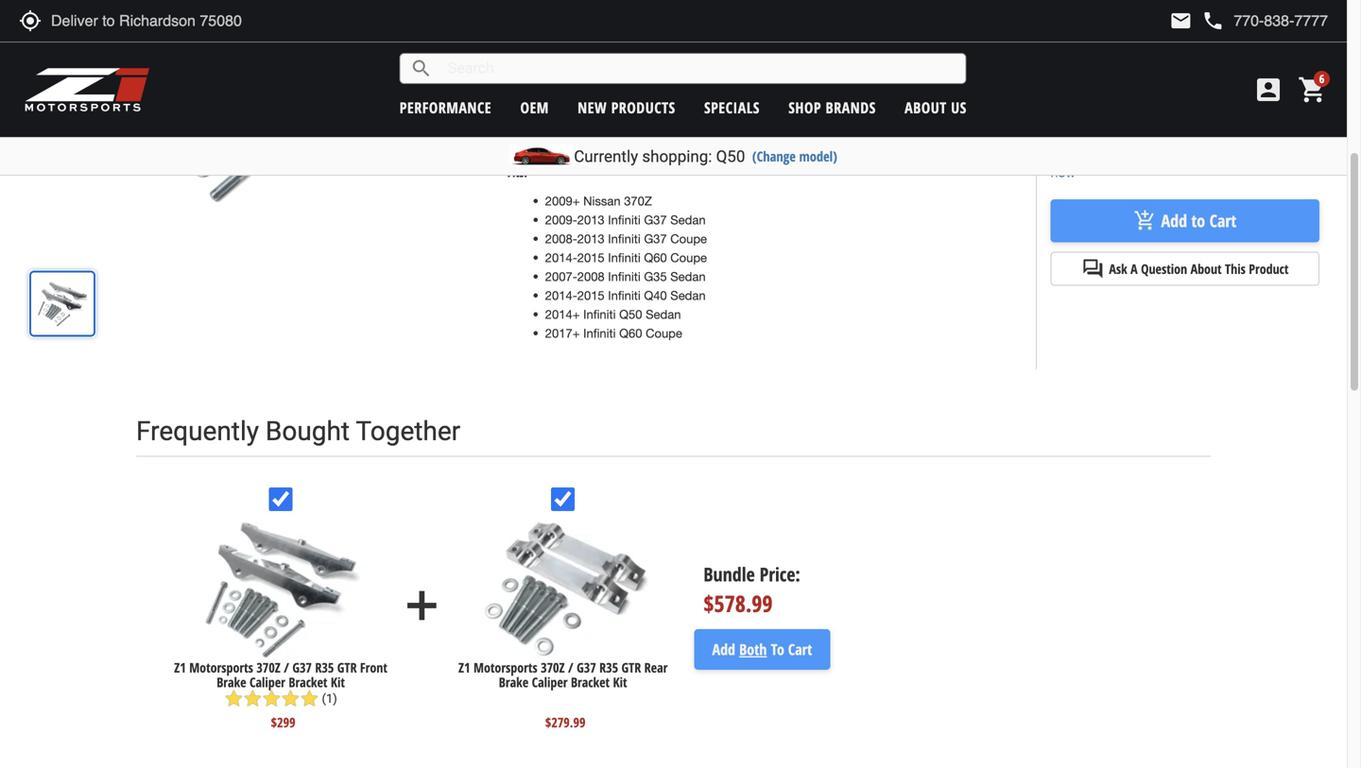 Task type: locate. For each thing, give the bounding box(es) containing it.
or right machining at the right top
[[816, 23, 827, 38]]

account_box
[[1254, 75, 1284, 105]]

/ inside z1 motorsports 370z / g37 r35 gtr front brake caliper bracket kit star star star star star (1) $299
[[284, 659, 289, 677]]

gtr for z1 motorsports 370z / g37 r35 gtr front brake caliper bracket kit star star star star star (1) $299
[[337, 659, 357, 677]]

the
[[916, 23, 933, 38], [609, 42, 626, 57]]

370z for star
[[257, 659, 281, 677]]

about right question
[[1191, 260, 1222, 278]]

2 vertical spatial coupe
[[646, 326, 683, 341]]

0 horizontal spatial with
[[660, 135, 682, 152]]

2 kit from the left
[[613, 674, 628, 692]]

2013 down 2009-
[[578, 232, 605, 247]]

kit inside the z1 motorsports 370z / g37 r35 gtr rear brake caliper bracket kit
[[613, 674, 628, 692]]

performance link
[[400, 97, 492, 118]]

/ for z1 motorsports 370z / g37 r35 gtr rear brake caliper bracket kit
[[568, 659, 574, 677]]

r35
[[315, 659, 334, 677], [600, 659, 619, 677]]

19''
[[645, 98, 663, 115]]

about
[[905, 97, 947, 118], [1191, 260, 1222, 278]]

stepped
[[685, 135, 723, 152]]

0 horizontal spatial r35
[[315, 659, 334, 677]]

about left us
[[905, 97, 947, 118]]

1 horizontal spatial motorsports
[[474, 659, 538, 677]]

position:
[[545, 69, 588, 86]]

1 bracket from the left
[[289, 674, 328, 692]]

require
[[634, 23, 672, 38]]

the right of
[[916, 23, 933, 38]]

1 horizontal spatial to
[[747, 98, 757, 115]]

g37 inside z1 motorsports 370z / g37 r35 gtr front brake caliper bracket kit star star star star star (1) $299
[[293, 659, 312, 677]]

1 horizontal spatial will
[[964, 98, 982, 115]]

0 vertical spatial about
[[905, 97, 947, 118]]

kit left rear
[[613, 674, 628, 692]]

cart up question_answer ask a question about this product
[[1210, 209, 1237, 232]]

z1 motorsports 370z / g37 r35 gtr front brake caliper bracket kit star star star star star (1) $299
[[174, 659, 388, 732]]

about us link
[[905, 97, 967, 118]]

370z for infiniti
[[624, 194, 652, 209]]

cart right the to on the bottom right of page
[[789, 640, 813, 660]]

motorsports inside z1 motorsports 370z / g37 r35 gtr front brake caliper bracket kit star star star star star (1) $299
[[189, 659, 253, 677]]

to right the larger
[[747, 98, 757, 115]]

of
[[901, 23, 912, 38]]

brands
[[826, 97, 876, 118]]

shopping_cart
[[1298, 75, 1329, 105]]

prequalify
[[1240, 146, 1299, 161]]

0 vertical spatial front
[[591, 71, 620, 85]]

with down the larger
[[731, 117, 753, 134]]

2009+
[[545, 194, 580, 209]]

price: inside bundle price: $578.99
[[760, 562, 801, 588]]

price: right bundle
[[760, 562, 801, 588]]

None checkbox
[[269, 488, 293, 511]]

brackets
[[544, 23, 592, 38]]

1 vertical spatial q60
[[620, 326, 643, 341]]

0 vertical spatial price:
[[1072, 21, 1101, 39]]

2 motorsports from the left
[[474, 659, 538, 677]]

or right volks
[[943, 117, 953, 134]]

bracket up (1)
[[289, 674, 328, 692]]

1 horizontal spatial brake
[[499, 674, 529, 692]]

18'' up volks
[[907, 98, 924, 115]]

1 kit from the left
[[331, 674, 345, 692]]

2 cast from the left
[[601, 135, 620, 152]]

kit inside z1 motorsports 370z / g37 r35 gtr front brake caliper bracket kit star star star star star (1) $299
[[331, 674, 345, 692]]

cast down very
[[601, 135, 620, 152]]

0 vertical spatial this
[[508, 98, 527, 115]]

2 horizontal spatial 370z
[[624, 194, 652, 209]]

370z right nissan
[[624, 194, 652, 209]]

barrels left (for
[[726, 135, 759, 152]]

0 vertical spatial q60
[[644, 251, 667, 265]]

frequently bought together
[[136, 416, 461, 447]]

rear
[[645, 659, 668, 677]]

cart
[[1210, 209, 1237, 232], [789, 640, 813, 660]]

1 horizontal spatial bracket
[[571, 674, 610, 692]]

example,
[[783, 135, 828, 152]]

mail phone
[[1170, 9, 1225, 32]]

370z up the '$279.99'
[[541, 659, 565, 677]]

r35 inside z1 motorsports 370z / g37 r35 gtr front brake caliper bracket kit star star star star star (1) $299
[[315, 659, 334, 677]]

1 horizontal spatial kit
[[613, 674, 628, 692]]

gtr inside z1 motorsports 370z / g37 r35 gtr front brake caliper bracket kit star star star star star (1) $299
[[337, 659, 357, 677]]

1 horizontal spatial the
[[916, 23, 933, 38]]

gtr left rear
[[622, 659, 641, 677]]

fit. down fit at the top of the page
[[994, 117, 1008, 134]]

g37
[[644, 213, 667, 228], [644, 232, 667, 247], [293, 659, 312, 677], [577, 659, 596, 677]]

kit for z1 motorsports 370z / g37 r35 gtr front brake caliper bracket kit star star star star star (1) $299
[[331, 674, 345, 692]]

caliper inside z1 motorsports 370z / g37 r35 gtr front brake caliper bracket kit star star star star star (1) $299
[[250, 674, 286, 692]]

or
[[816, 23, 827, 38], [703, 98, 713, 115], [943, 117, 953, 134], [587, 135, 598, 152]]

0 vertical spatial to
[[540, 42, 551, 57]]

q60 right 2017+
[[620, 326, 643, 341]]

z1 inside z1 motorsports 370z / g37 r35 gtr front brake caliper bracket kit star star star star star (1) $299
[[174, 659, 186, 677]]

0 horizontal spatial kit
[[331, 674, 345, 692]]

1 vertical spatial fit.
[[994, 117, 1008, 134]]

1 gtr from the left
[[337, 659, 357, 677]]

r35 left rear
[[600, 659, 619, 677]]

0 horizontal spatial gtr
[[337, 659, 357, 677]]

1 horizontal spatial 18''
[[907, 98, 924, 115]]

1 2014- from the top
[[545, 251, 578, 265]]

1 horizontal spatial gtr
[[622, 659, 641, 677]]

1 horizontal spatial q60
[[644, 251, 667, 265]]

barrels down have
[[796, 117, 830, 134]]

370z inside z1 motorsports 370z / g37 r35 gtr front brake caliper bracket kit star star star star star (1) $299
[[257, 659, 281, 677]]

some
[[876, 98, 904, 115]]

a
[[1131, 260, 1138, 278]]

1 horizontal spatial barrels
[[796, 117, 830, 134]]

2013 down nissan
[[578, 213, 605, 228]]

fit. left we
[[761, 98, 774, 115]]

1 horizontal spatial /
[[568, 659, 574, 677]]

price: for $598.00
[[1072, 21, 1101, 39]]

2014- down 2007-
[[545, 289, 578, 303]]

0 horizontal spatial front
[[360, 659, 388, 677]]

0 horizontal spatial q50
[[620, 308, 643, 322]]

0 horizontal spatial cast
[[529, 135, 547, 152]]

1 horizontal spatial q50
[[716, 147, 746, 166]]

2014- up 2007-
[[545, 251, 578, 265]]

shop
[[789, 97, 822, 118]]

1 cast from the left
[[529, 135, 547, 152]]

r35 inside the z1 motorsports 370z / g37 r35 gtr rear brake caliper bracket kit
[[600, 659, 619, 677]]

0 horizontal spatial q60
[[620, 326, 643, 341]]

price: inside list price: $598.00 $299.00
[[1072, 21, 1101, 39]]

kit up (1)
[[331, 674, 345, 692]]

star
[[224, 690, 243, 709], [243, 690, 262, 709], [262, 690, 281, 709], [281, 690, 300, 709], [300, 690, 319, 709]]

1 vertical spatial 2015
[[578, 289, 605, 303]]

$299.00
[[1128, 42, 1197, 72]]

z1 for z1 motorsports 370z / g37 r35 gtr rear brake caliper bracket kit
[[459, 659, 471, 677]]

1 horizontal spatial caliper
[[532, 674, 568, 692]]

to
[[540, 42, 551, 57], [747, 98, 757, 115], [1192, 209, 1206, 232]]

1 horizontal spatial z1
[[459, 659, 471, 677]]

1 vertical spatial cart
[[789, 640, 813, 660]]

q60 up g35
[[644, 251, 667, 265]]

0 vertical spatial 2013
[[578, 213, 605, 228]]

prequalify now link
[[1051, 146, 1299, 180]]

front
[[591, 71, 620, 85], [360, 659, 388, 677]]

to inside these brackets do not require any additional machining or modification of the caliper in order to complete the installation.
[[540, 42, 551, 57]]

0 horizontal spatial price:
[[760, 562, 801, 588]]

bracket inside z1 motorsports 370z / g37 r35 gtr front brake caliper bracket kit star star star star star (1) $299
[[289, 674, 328, 692]]

0 vertical spatial 2014-
[[545, 251, 578, 265]]

1 vertical spatial price:
[[760, 562, 801, 588]]

list
[[1051, 21, 1069, 39]]

sedan down q40
[[646, 308, 681, 322]]

0 horizontal spatial z1
[[174, 659, 186, 677]]

caliper
[[936, 23, 973, 38]]

motorsports
[[189, 659, 253, 677], [474, 659, 538, 677]]

this left product
[[1226, 260, 1246, 278]]

bracket up the '$279.99'
[[571, 674, 610, 692]]

caliper for z1 motorsports 370z / g37 r35 gtr rear brake caliper bracket kit
[[532, 674, 568, 692]]

new
[[578, 97, 607, 118]]

price: right list
[[1072, 21, 1101, 39]]

2 gtr from the left
[[622, 659, 641, 677]]

0 horizontal spatial /
[[284, 659, 289, 677]]

brake for z1 motorsports 370z / g37 r35 gtr rear brake caliper bracket kit
[[499, 674, 529, 692]]

2015 up 2008
[[578, 251, 605, 265]]

additional
[[698, 23, 752, 38]]

1 horizontal spatial cart
[[1210, 209, 1237, 232]]

0 horizontal spatial 370z
[[257, 659, 281, 677]]

only
[[649, 117, 671, 134]]

0 horizontal spatial motorsports
[[189, 659, 253, 677]]

kit for z1 motorsports 370z / g37 r35 gtr rear brake caliper bracket kit
[[613, 674, 628, 692]]

2015 down 2008
[[578, 289, 605, 303]]

front inside position: front
[[591, 71, 620, 85]]

with down "only" at the left
[[660, 135, 682, 152]]

caliper inside the z1 motorsports 370z / g37 r35 gtr rear brake caliper bracket kit
[[532, 674, 568, 692]]

z1 for z1 motorsports 370z / g37 r35 gtr front brake caliper bracket kit star star star star star (1) $299
[[174, 659, 186, 677]]

0 horizontal spatial add
[[713, 640, 736, 660]]

this up however
[[508, 98, 527, 115]]

question_answer ask a question about this product
[[1082, 258, 1289, 280]]

add left both
[[713, 640, 736, 660]]

1 vertical spatial to
[[747, 98, 757, 115]]

fit.
[[761, 98, 774, 115], [994, 117, 1008, 134]]

1 motorsports from the left
[[189, 659, 253, 677]]

0 horizontal spatial bracket
[[289, 674, 328, 692]]

new products link
[[578, 97, 676, 118]]

1 brake from the left
[[217, 674, 246, 692]]

0 horizontal spatial to
[[540, 42, 551, 57]]

/
[[284, 659, 289, 677], [568, 659, 574, 677]]

1 caliper from the left
[[250, 674, 286, 692]]

1 vertical spatial with
[[660, 135, 682, 152]]

gtr up (1)
[[337, 659, 357, 677]]

1 horizontal spatial with
[[731, 117, 753, 134]]

0 vertical spatial fit.
[[761, 98, 774, 115]]

phone
[[1202, 9, 1225, 32]]

1 vertical spatial about
[[1191, 260, 1222, 278]]

(change
[[753, 147, 796, 166]]

to
[[771, 640, 785, 660]]

caliper for z1 motorsports 370z / g37 r35 gtr front brake caliper bracket kit star star star star star (1) $299
[[250, 674, 286, 692]]

0 vertical spatial add
[[1162, 209, 1188, 232]]

370z inside 2009+ nissan 370z 2009-2013 infiniti g37 sedan 2008-2013 infiniti g37 coupe 2014-2015 infiniti q60 coupe 2007-2008 infiniti g35 sedan 2014-2015 infiniti q40 sedan 2014+ infiniti q50 sedan 2017+ infiniti q60 coupe
[[624, 194, 652, 209]]

1 horizontal spatial r35
[[600, 659, 619, 677]]

coupe
[[671, 232, 707, 247], [671, 251, 707, 265], [646, 326, 683, 341]]

0 vertical spatial 2015
[[578, 251, 605, 265]]

forged
[[880, 117, 912, 134]]

0 vertical spatial the
[[916, 23, 933, 38]]

about inside question_answer ask a question about this product
[[1191, 260, 1222, 278]]

1 r35 from the left
[[315, 659, 334, 677]]

1 vertical spatial will
[[860, 135, 878, 152]]

caliper up $299
[[250, 674, 286, 692]]

sedan down "shopping:"
[[671, 213, 706, 228]]

0 horizontal spatial this
[[508, 98, 527, 115]]

2 / from the left
[[568, 659, 574, 677]]

1 / from the left
[[284, 659, 289, 677]]

3 star from the left
[[262, 690, 281, 709]]

2017+
[[545, 326, 580, 341]]

to right order
[[540, 42, 551, 57]]

1 horizontal spatial cast
[[601, 135, 620, 152]]

1 horizontal spatial front
[[591, 71, 620, 85]]

2 brake from the left
[[499, 674, 529, 692]]

4 star from the left
[[281, 690, 300, 709]]

brake for z1 motorsports 370z / g37 r35 gtr front brake caliper bracket kit star star star star star (1) $299
[[217, 674, 246, 692]]

(1)
[[322, 692, 337, 707]]

0 horizontal spatial barrels
[[726, 135, 759, 152]]

add right add_shopping_cart
[[1162, 209, 1188, 232]]

2 bracket from the left
[[571, 674, 610, 692]]

bracket inside the z1 motorsports 370z / g37 r35 gtr rear brake caliper bracket kit
[[571, 674, 610, 692]]

1 vertical spatial this
[[1226, 260, 1246, 278]]

/ inside the z1 motorsports 370z / g37 r35 gtr rear brake caliper bracket kit
[[568, 659, 574, 677]]

2015
[[578, 251, 605, 265], [578, 289, 605, 303]]

r35 for z1 motorsports 370z / g37 r35 gtr front brake caliper bracket kit star star star star star (1) $299
[[315, 659, 334, 677]]

the down not
[[609, 42, 626, 57]]

or inside these brackets do not require any additional machining or modification of the caliper in order to complete the installation.
[[816, 23, 827, 38]]

2 r35 from the left
[[600, 659, 619, 677]]

fit
[[985, 98, 995, 115]]

sedan right g35
[[671, 270, 706, 284]]

will down most
[[860, 135, 878, 152]]

fits:
[[508, 164, 528, 181]]

search
[[410, 57, 433, 80]]

1 horizontal spatial about
[[1191, 260, 1222, 278]]

2009+ nissan 370z 2009-2013 infiniti g37 sedan 2008-2013 infiniti g37 coupe 2014-2015 infiniti q60 coupe 2007-2008 infiniti g35 sedan 2014-2015 infiniti q40 sedan 2014+ infiniti q50 sedan 2017+ infiniti q60 coupe
[[545, 194, 707, 341]]

None checkbox
[[552, 488, 575, 511]]

these
[[508, 23, 541, 38]]

0 horizontal spatial 18''
[[674, 117, 691, 134]]

limited.
[[608, 117, 646, 134]]

motorsports inside the z1 motorsports 370z / g37 r35 gtr rear brake caliper bracket kit
[[474, 659, 538, 677]]

brake inside z1 motorsports 370z / g37 r35 gtr front brake caliper bracket kit star star star star star (1) $299
[[217, 674, 246, 692]]

gtr inside the z1 motorsports 370z / g37 r35 gtr rear brake caliper bracket kit
[[622, 659, 641, 677]]

do
[[595, 23, 610, 38]]

0 horizontal spatial will
[[860, 135, 878, 152]]

caliper up the '$279.99'
[[532, 674, 568, 692]]

0 horizontal spatial the
[[609, 42, 626, 57]]

1 vertical spatial barrels
[[726, 135, 759, 152]]

q50 left (for
[[716, 147, 746, 166]]

0 horizontal spatial cart
[[789, 640, 813, 660]]

will left fit at the top of the page
[[964, 98, 982, 115]]

2 caliper from the left
[[532, 674, 568, 692]]

oem link
[[521, 97, 549, 118]]

price:
[[1072, 21, 1101, 39], [760, 562, 801, 588]]

1 horizontal spatial this
[[1226, 260, 1246, 278]]

q50 right the 2014+ at the left
[[620, 308, 643, 322]]

1 vertical spatial front
[[360, 659, 388, 677]]

2 horizontal spatial to
[[1192, 209, 1206, 232]]

wheels down the this
[[551, 135, 584, 152]]

fit!
[[904, 135, 918, 152]]

1 vertical spatial the
[[609, 42, 626, 57]]

1 vertical spatial 2013
[[578, 232, 605, 247]]

with
[[731, 117, 753, 134], [660, 135, 682, 152]]

0 horizontal spatial caliper
[[250, 674, 286, 692]]

0 vertical spatial cart
[[1210, 209, 1237, 232]]

1 vertical spatial 2014-
[[545, 289, 578, 303]]

1 vertical spatial add
[[713, 640, 736, 660]]

z1 inside the z1 motorsports 370z / g37 r35 gtr rear brake caliper bracket kit
[[459, 659, 471, 677]]

0 horizontal spatial brake
[[217, 674, 246, 692]]

have
[[796, 98, 819, 115]]

that
[[853, 98, 873, 115]]

r35 up (1)
[[315, 659, 334, 677]]

18'' right "only" at the left
[[674, 117, 691, 134]]

$578.99
[[704, 589, 773, 619]]

cast down however
[[529, 135, 547, 152]]

mail
[[1170, 9, 1193, 32]]

add
[[1162, 209, 1188, 232], [713, 640, 736, 660]]

brake inside the z1 motorsports 370z / g37 r35 gtr rear brake caliper bracket kit
[[499, 674, 529, 692]]

1 z1 from the left
[[174, 659, 186, 677]]

upgrade
[[560, 98, 600, 115]]

wheels up stepped on the top
[[694, 117, 728, 134]]

370z up $299
[[257, 659, 281, 677]]

straight
[[756, 117, 793, 134]]

z1 motorsports logo image
[[24, 66, 151, 113]]

bundle
[[704, 562, 755, 588]]

to up question_answer ask a question about this product
[[1192, 209, 1206, 232]]

order
[[508, 42, 537, 57]]

0 vertical spatial coupe
[[671, 232, 707, 247]]

0 vertical spatial with
[[731, 117, 753, 134]]

2 z1 from the left
[[459, 659, 471, 677]]

1 horizontal spatial price:
[[1072, 21, 1101, 39]]

1 horizontal spatial 370z
[[541, 659, 565, 677]]

1 vertical spatial q50
[[620, 308, 643, 322]]

2 2015 from the top
[[578, 289, 605, 303]]

/ up $299
[[284, 659, 289, 677]]

/ up the '$279.99'
[[568, 659, 574, 677]]

0 vertical spatial will
[[964, 98, 982, 115]]



Task type: vqa. For each thing, say whether or not it's contained in the screenshot.
18''
yes



Task type: describe. For each thing, give the bounding box(es) containing it.
to inside this brake upgrade requires 19'' wheels or larger to fit. we have found that some 18'' wheels will fit however this is very limited. only 18'' wheels with straight barrels like most forged volks or advans fit. rep cast wheels or cast wheels with stepped barrels (for example, rpf1) will not fit!
[[747, 98, 757, 115]]

0 vertical spatial 18''
[[907, 98, 924, 115]]

brake
[[530, 98, 557, 115]]

now
[[1051, 165, 1076, 180]]

found
[[822, 98, 850, 115]]

(change model) link
[[753, 147, 838, 166]]

or left the larger
[[703, 98, 713, 115]]

$279.99
[[546, 714, 586, 732]]

370z inside the z1 motorsports 370z / g37 r35 gtr rear brake caliper bracket kit
[[541, 659, 565, 677]]

wheels right the 19''
[[666, 98, 700, 115]]

bought
[[266, 416, 350, 447]]

model)
[[800, 147, 838, 166]]

/ for z1 motorsports 370z / g37 r35 gtr front brake caliper bracket kit star star star star star (1) $299
[[284, 659, 289, 677]]

add
[[399, 583, 446, 630]]

or down very
[[587, 135, 598, 152]]

front inside z1 motorsports 370z / g37 r35 gtr front brake caliper bracket kit star star star star star (1) $299
[[360, 659, 388, 677]]

bundle price: $578.99
[[704, 562, 801, 619]]

2 vertical spatial to
[[1192, 209, 1206, 232]]

2014+
[[545, 308, 580, 322]]

z1 motorsports 370z / g37 r35 gtr rear brake caliper bracket kit
[[459, 659, 668, 692]]

price: for $578.99
[[760, 562, 801, 588]]

1 2015 from the top
[[578, 251, 605, 265]]

1 vertical spatial coupe
[[671, 251, 707, 265]]

rpf1)
[[831, 135, 857, 152]]

together
[[356, 416, 461, 447]]

most
[[853, 117, 877, 134]]

2 2013 from the top
[[578, 232, 605, 247]]

bracket for z1 motorsports 370z / g37 r35 gtr front brake caliper bracket kit star star star star star (1) $299
[[289, 674, 328, 692]]

g35
[[644, 270, 667, 284]]

requires
[[603, 98, 642, 115]]

question
[[1142, 260, 1188, 278]]

shop brands
[[789, 97, 876, 118]]

prequalify now
[[1051, 146, 1299, 180]]

specials
[[705, 97, 760, 118]]

frequently
[[136, 416, 259, 447]]

not
[[613, 23, 631, 38]]

question_answer
[[1082, 258, 1105, 280]]

we
[[778, 98, 793, 115]]

Search search field
[[433, 54, 966, 83]]

this
[[553, 117, 571, 134]]

ask
[[1110, 260, 1128, 278]]

product
[[1250, 260, 1289, 278]]

1 horizontal spatial add
[[1162, 209, 1188, 232]]

this inside question_answer ask a question about this product
[[1226, 260, 1246, 278]]

affirm
[[1194, 143, 1233, 160]]

add_shopping_cart add to cart
[[1134, 209, 1237, 232]]

0 vertical spatial q50
[[716, 147, 746, 166]]

currently shopping: q50 (change model)
[[574, 147, 838, 166]]

however
[[508, 117, 550, 134]]

this brake upgrade requires 19'' wheels or larger to fit. we have found that some 18'' wheels will fit however this is very limited. only 18'' wheels with straight barrels like most forged volks or advans fit. rep cast wheels or cast wheels with stepped barrels (for example, rpf1) will not fit!
[[508, 98, 1008, 152]]

these brackets do not require any additional machining or modification of the caliper in order to complete the installation.
[[508, 23, 986, 57]]

2009-
[[545, 213, 578, 228]]

cart for to
[[1210, 209, 1237, 232]]

$598.00
[[1110, 17, 1162, 41]]

about us
[[905, 97, 967, 118]]

gtr for z1 motorsports 370z / g37 r35 gtr rear brake caliper bracket kit
[[622, 659, 641, 677]]

wheels down limited.
[[623, 135, 657, 152]]

shop brands link
[[789, 97, 876, 118]]

1 horizontal spatial fit.
[[994, 117, 1008, 134]]

1 vertical spatial 18''
[[674, 117, 691, 134]]

rep
[[508, 135, 526, 152]]

0 horizontal spatial fit.
[[761, 98, 774, 115]]

nissan
[[584, 194, 621, 209]]

5 star from the left
[[300, 690, 319, 709]]

q50 inside 2009+ nissan 370z 2009-2013 infiniti g37 sedan 2008-2013 infiniti g37 coupe 2014-2015 infiniti q60 coupe 2007-2008 infiniti g35 sedan 2014-2015 infiniti q40 sedan 2014+ infiniti q50 sedan 2017+ infiniti q60 coupe
[[620, 308, 643, 322]]

position: front
[[545, 69, 620, 86]]

oem
[[521, 97, 549, 118]]

my_location
[[19, 9, 42, 32]]

us
[[951, 97, 967, 118]]

complete
[[554, 42, 606, 57]]

2008-
[[545, 232, 578, 247]]

2008
[[578, 270, 605, 284]]

currently
[[574, 147, 638, 166]]

list price: $598.00 $299.00
[[1051, 17, 1197, 72]]

modification
[[830, 23, 898, 38]]

volks
[[915, 117, 940, 134]]

both
[[740, 640, 767, 660]]

any
[[675, 23, 695, 38]]

motorsports for z1 motorsports 370z / g37 r35 gtr front brake caliper bracket kit star star star star star (1) $299
[[189, 659, 253, 677]]

g37 inside the z1 motorsports 370z / g37 r35 gtr rear brake caliper bracket kit
[[577, 659, 596, 677]]

2 star from the left
[[243, 690, 262, 709]]

this inside this brake upgrade requires 19'' wheels or larger to fit. we have found that some 18'' wheels will fit however this is very limited. only 18'' wheels with straight barrels like most forged volks or advans fit. rep cast wheels or cast wheels with stepped barrels (for example, rpf1) will not fit!
[[508, 98, 527, 115]]

machining
[[756, 23, 812, 38]]

mail link
[[1170, 9, 1193, 32]]

$299
[[271, 714, 296, 732]]

advans
[[956, 117, 991, 134]]

r35 for z1 motorsports 370z / g37 r35 gtr rear brake caliper bracket kit
[[600, 659, 619, 677]]

shopping:
[[642, 147, 713, 166]]

wheels up volks
[[927, 98, 961, 115]]

0 vertical spatial barrels
[[796, 117, 830, 134]]

larger
[[716, 98, 744, 115]]

1 2013 from the top
[[578, 213, 605, 228]]

bracket for z1 motorsports 370z / g37 r35 gtr rear brake caliper bracket kit
[[571, 674, 610, 692]]

sedan right q40
[[671, 289, 706, 303]]

specials link
[[705, 97, 760, 118]]

2 2014- from the top
[[545, 289, 578, 303]]

motorsports for z1 motorsports 370z / g37 r35 gtr rear brake caliper bracket kit
[[474, 659, 538, 677]]

is
[[574, 117, 581, 134]]

0 horizontal spatial about
[[905, 97, 947, 118]]

account_box link
[[1249, 75, 1289, 105]]

2007-
[[545, 270, 578, 284]]

add_shopping_cart
[[1134, 210, 1157, 232]]

not
[[881, 135, 901, 152]]

like
[[833, 117, 850, 134]]

cart for to
[[789, 640, 813, 660]]

(for
[[762, 135, 780, 152]]

new products
[[578, 97, 676, 118]]

add both to cart
[[713, 640, 813, 660]]

1 star from the left
[[224, 690, 243, 709]]

very
[[584, 117, 605, 134]]

installation.
[[630, 42, 692, 57]]



